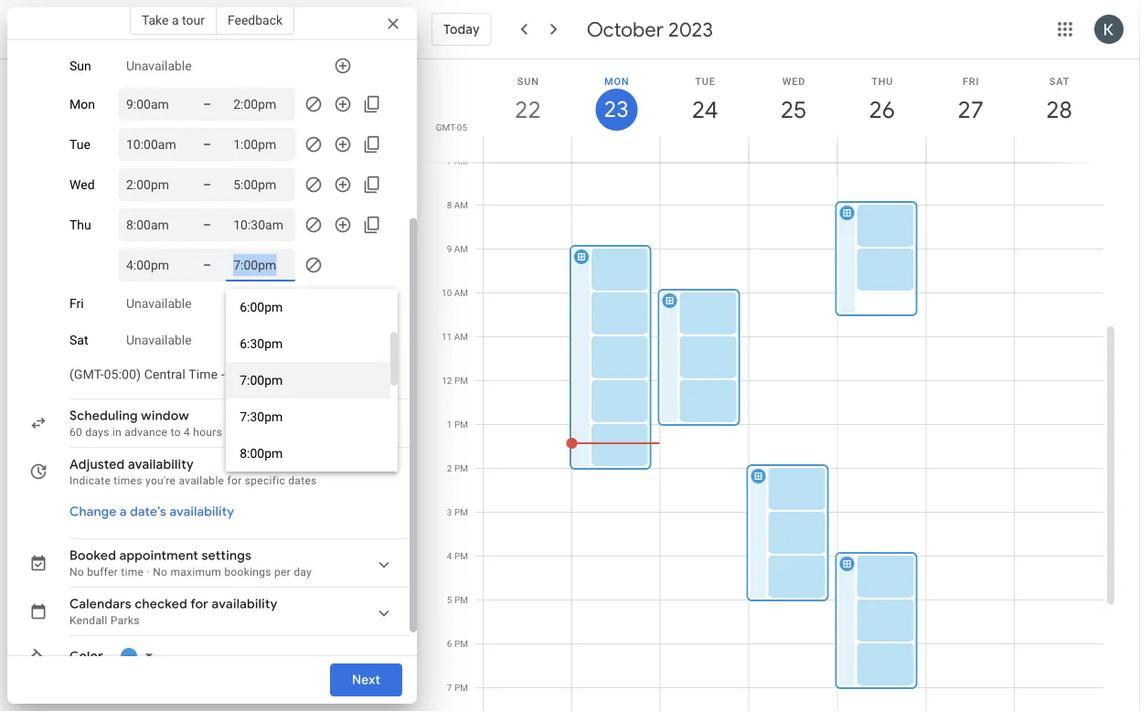 Task type: locate. For each thing, give the bounding box(es) containing it.
1 vertical spatial tue
[[69, 137, 90, 152]]

sat
[[1050, 75, 1070, 87], [69, 333, 88, 348]]

feedback button
[[217, 5, 295, 35]]

wed left start time on wednesdays text box
[[69, 177, 95, 192]]

5 pm from the top
[[454, 551, 468, 562]]

11 am
[[442, 331, 468, 342]]

pm up 5 pm
[[454, 551, 468, 562]]

scheduling window 60 days in advance to 4 hours before
[[69, 408, 258, 439]]

take
[[142, 12, 169, 27]]

28
[[1045, 95, 1071, 125]]

am right 9
[[454, 244, 468, 255]]

23 column header
[[571, 59, 661, 162]]

9 am
[[447, 244, 468, 255]]

1 pm from the top
[[454, 375, 468, 386]]

8
[[447, 200, 452, 211]]

0 horizontal spatial tue
[[69, 137, 90, 152]]

calendars
[[69, 596, 132, 613]]

thu left start time on thursdays text field on the left top
[[69, 217, 91, 232]]

pm for 6 pm
[[454, 639, 468, 650]]

per
[[274, 566, 291, 579]]

4 am from the top
[[454, 288, 468, 299]]

6:00pm
[[240, 299, 283, 315]]

1 horizontal spatial sat
[[1050, 75, 1070, 87]]

october 2023
[[587, 16, 713, 42]]

availability
[[128, 456, 194, 473], [169, 504, 234, 520], [212, 596, 278, 613]]

thu up thursday, october 26 element on the right
[[872, 75, 894, 87]]

1 horizontal spatial no
[[153, 566, 168, 579]]

am for 10 am
[[454, 288, 468, 299]]

a left date's on the bottom left
[[120, 504, 127, 520]]

mon 23
[[603, 75, 630, 124]]

monday, october 23, today element
[[596, 89, 638, 131]]

next button
[[330, 658, 402, 702]]

for inside calendars checked for availability kendall parks
[[190, 596, 209, 613]]

no down booked at the bottom of the page
[[69, 566, 84, 579]]

4 pm from the top
[[454, 507, 468, 518]]

pm right 1
[[454, 419, 468, 430]]

for
[[227, 475, 242, 487], [190, 596, 209, 613]]

pm down '6 pm'
[[454, 683, 468, 694]]

1 vertical spatial availability
[[169, 504, 234, 520]]

2 am from the top
[[454, 200, 468, 211]]

sunday, october 22 element
[[507, 89, 549, 131]]

26 column header
[[837, 59, 927, 162]]

6
[[447, 639, 452, 650]]

tue left the start time on tuesdays text field at top left
[[69, 137, 90, 152]]

wednesday, october 25 element
[[773, 89, 815, 131]]

fri for fri
[[69, 296, 84, 311]]

1 horizontal spatial sun
[[517, 75, 539, 87]]

1 horizontal spatial wed
[[782, 75, 806, 87]]

28 column header
[[1014, 59, 1104, 162]]

change a date's availability button
[[62, 496, 242, 529]]

a inside button
[[120, 504, 127, 520]]

am right 11
[[454, 331, 468, 342]]

wed up wednesday, october 25 element
[[782, 75, 806, 87]]

7:00pm option
[[226, 362, 391, 399]]

3 unavailable from the top
[[126, 333, 192, 348]]

time
[[121, 566, 144, 579]]

– for mon
[[203, 96, 211, 112]]

tue inside tue 24
[[695, 75, 716, 87]]

0 vertical spatial thu
[[872, 75, 894, 87]]

Start time on Thursdays text field
[[126, 254, 181, 276]]

fri for fri 27
[[963, 75, 980, 87]]

1 horizontal spatial 4
[[447, 551, 452, 562]]

am right 10
[[454, 288, 468, 299]]

1 vertical spatial for
[[190, 596, 209, 613]]

7 down gmt-05
[[447, 156, 452, 167]]

0 horizontal spatial for
[[190, 596, 209, 613]]

7
[[447, 156, 452, 167], [447, 683, 452, 694]]

0 vertical spatial sat
[[1050, 75, 1070, 87]]

1 horizontal spatial fri
[[963, 75, 980, 87]]

7 down 6
[[447, 683, 452, 694]]

2 7 from the top
[[447, 683, 452, 694]]

26
[[868, 95, 894, 125]]

0 horizontal spatial no
[[69, 566, 84, 579]]

2
[[447, 463, 452, 474]]

7 for 7 am
[[447, 156, 452, 167]]

available
[[179, 475, 224, 487]]

1 – from the top
[[203, 96, 211, 112]]

in
[[112, 426, 122, 439]]

pm right 6
[[454, 639, 468, 650]]

7:00pm
[[240, 373, 283, 388]]

2 pm from the top
[[454, 419, 468, 430]]

8:00pm
[[240, 446, 283, 461]]

– right start time on thursdays text box on the left top of page
[[203, 257, 211, 273]]

0 vertical spatial availability
[[128, 456, 194, 473]]

take a tour button
[[130, 5, 217, 35]]

pm right 5
[[454, 595, 468, 606]]

24 column header
[[660, 59, 749, 162]]

0 vertical spatial mon
[[604, 75, 630, 87]]

bookings
[[224, 566, 271, 579]]

grid
[[424, 59, 1118, 711]]

for left specific in the left bottom of the page
[[227, 475, 242, 487]]

0 vertical spatial wed
[[782, 75, 806, 87]]

wed inside the wed 25
[[782, 75, 806, 87]]

availability up you're
[[128, 456, 194, 473]]

2 vertical spatial availability
[[212, 596, 278, 613]]

availability for date's
[[169, 504, 234, 520]]

wed
[[782, 75, 806, 87], [69, 177, 95, 192]]

1 vertical spatial sun
[[517, 75, 539, 87]]

fri inside fri 27
[[963, 75, 980, 87]]

pm right 3
[[454, 507, 468, 518]]

1 horizontal spatial a
[[172, 12, 179, 27]]

no right ·
[[153, 566, 168, 579]]

wed for wed 25
[[782, 75, 806, 87]]

unavailable for fri
[[126, 296, 192, 311]]

5 – from the top
[[203, 257, 211, 273]]

7 pm from the top
[[454, 639, 468, 650]]

0 horizontal spatial sun
[[69, 58, 91, 73]]

mon inside mon 23
[[604, 75, 630, 87]]

2 unavailable from the top
[[126, 296, 192, 311]]

05
[[457, 122, 467, 133]]

4
[[184, 426, 190, 439], [447, 551, 452, 562]]

22 column header
[[483, 59, 572, 162]]

pm right 12
[[454, 375, 468, 386]]

mon left start time on mondays text box
[[69, 97, 95, 112]]

2 no from the left
[[153, 566, 168, 579]]

end time on thursdays list box
[[226, 289, 398, 472]]

4 up 5
[[447, 551, 452, 562]]

0 vertical spatial fri
[[963, 75, 980, 87]]

no
[[69, 566, 84, 579], [153, 566, 168, 579]]

0 vertical spatial 4
[[184, 426, 190, 439]]

thu inside thu 26
[[872, 75, 894, 87]]

dates
[[288, 475, 317, 487]]

1 vertical spatial 4
[[447, 551, 452, 562]]

sun for sun 22
[[517, 75, 539, 87]]

unavailable for sun
[[126, 58, 192, 73]]

availability inside change a date's availability button
[[169, 504, 234, 520]]

change
[[69, 504, 117, 520]]

thu
[[872, 75, 894, 87], [69, 217, 91, 232]]

availability inside calendars checked for availability kendall parks
[[212, 596, 278, 613]]

date's
[[130, 504, 166, 520]]

pm
[[454, 375, 468, 386], [454, 419, 468, 430], [454, 463, 468, 474], [454, 507, 468, 518], [454, 551, 468, 562], [454, 595, 468, 606], [454, 639, 468, 650], [454, 683, 468, 694]]

7 pm
[[447, 683, 468, 694]]

6 pm from the top
[[454, 595, 468, 606]]

am for 9 am
[[454, 244, 468, 255]]

4 inside scheduling window 60 days in advance to 4 hours before
[[184, 426, 190, 439]]

End time on Thursdays text field
[[233, 254, 288, 276]]

4 inside grid
[[447, 551, 452, 562]]

4 – from the top
[[203, 217, 211, 232]]

sat up scheduling on the bottom of page
[[69, 333, 88, 348]]

am down 05
[[454, 156, 468, 167]]

– left end time on thursdays text field
[[203, 217, 211, 232]]

– left end time on mondays text field on the left top of the page
[[203, 96, 211, 112]]

sat inside sat 28
[[1050, 75, 1070, 87]]

1 vertical spatial thu
[[69, 217, 91, 232]]

6:30pm
[[240, 336, 283, 351]]

a
[[172, 12, 179, 27], [120, 504, 127, 520]]

fri
[[963, 75, 980, 87], [69, 296, 84, 311]]

– for thu
[[203, 217, 211, 232]]

1 vertical spatial wed
[[69, 177, 95, 192]]

5 am from the top
[[454, 331, 468, 342]]

booked appointment settings no buffer time · no maximum bookings per day
[[69, 548, 312, 579]]

1 vertical spatial a
[[120, 504, 127, 520]]

–
[[203, 96, 211, 112], [203, 137, 211, 152], [203, 177, 211, 192], [203, 217, 211, 232], [203, 257, 211, 273]]

0 horizontal spatial wed
[[69, 177, 95, 192]]

availability inside adjusted availability indicate times you're available for specific dates
[[128, 456, 194, 473]]

0 horizontal spatial fri
[[69, 296, 84, 311]]

3 pm from the top
[[454, 463, 468, 474]]

0 vertical spatial a
[[172, 12, 179, 27]]

to
[[171, 426, 181, 439]]

0 horizontal spatial sat
[[69, 333, 88, 348]]

0 vertical spatial unavailable
[[126, 58, 192, 73]]

Start time on Wednesdays text field
[[126, 174, 181, 196]]

pm for 5 pm
[[454, 595, 468, 606]]

tuesday, october 24 element
[[684, 89, 726, 131]]

1 horizontal spatial mon
[[604, 75, 630, 87]]

pm for 7 pm
[[454, 683, 468, 694]]

sun inside sun 22
[[517, 75, 539, 87]]

3 am from the top
[[454, 244, 468, 255]]

1 vertical spatial sat
[[69, 333, 88, 348]]

tue
[[695, 75, 716, 87], [69, 137, 90, 152]]

1 unavailable from the top
[[126, 58, 192, 73]]

4 right to
[[184, 426, 190, 439]]

sun
[[69, 58, 91, 73], [517, 75, 539, 87]]

2 vertical spatial unavailable
[[126, 333, 192, 348]]

a inside 'button'
[[172, 12, 179, 27]]

0 vertical spatial tue
[[695, 75, 716, 87]]

settings
[[202, 548, 252, 564]]

for down maximum
[[190, 596, 209, 613]]

sat 28
[[1045, 75, 1071, 125]]

availability down available
[[169, 504, 234, 520]]

12
[[442, 375, 452, 386]]

0 vertical spatial sun
[[69, 58, 91, 73]]

pm for 12 pm
[[454, 375, 468, 386]]

27 column header
[[926, 59, 1015, 162]]

mon up 23
[[604, 75, 630, 87]]

availability down bookings
[[212, 596, 278, 613]]

0 vertical spatial for
[[227, 475, 242, 487]]

am for 7 am
[[454, 156, 468, 167]]

sat up saturday, october 28 element
[[1050, 75, 1070, 87]]

Start time on Tuesdays text field
[[126, 134, 181, 155]]

1 vertical spatial 7
[[447, 683, 452, 694]]

1 horizontal spatial thu
[[872, 75, 894, 87]]

tue up "tuesday, october 24" element
[[695, 75, 716, 87]]

wed 25
[[779, 75, 806, 125]]

1 am from the top
[[454, 156, 468, 167]]

1 horizontal spatial tue
[[695, 75, 716, 87]]

1 horizontal spatial for
[[227, 475, 242, 487]]

2 – from the top
[[203, 137, 211, 152]]

23
[[603, 95, 628, 124]]

– right the start time on tuesdays text field at top left
[[203, 137, 211, 152]]

am right 8
[[454, 200, 468, 211]]

wed for wed
[[69, 177, 95, 192]]

1 vertical spatial mon
[[69, 97, 95, 112]]

0 horizontal spatial a
[[120, 504, 127, 520]]

sun 22
[[514, 75, 540, 125]]

am
[[454, 156, 468, 167], [454, 200, 468, 211], [454, 244, 468, 255], [454, 288, 468, 299], [454, 331, 468, 342]]

sat for sat
[[69, 333, 88, 348]]

3 – from the top
[[203, 177, 211, 192]]

0 horizontal spatial mon
[[69, 97, 95, 112]]

1 7 from the top
[[447, 156, 452, 167]]

1 vertical spatial fri
[[69, 296, 84, 311]]

for inside adjusted availability indicate times you're available for specific dates
[[227, 475, 242, 487]]

a left tour
[[172, 12, 179, 27]]

1 vertical spatial unavailable
[[126, 296, 192, 311]]

0 horizontal spatial thu
[[69, 217, 91, 232]]

0 horizontal spatial 4
[[184, 426, 190, 439]]

fri 27
[[957, 75, 983, 125]]

sun for sun
[[69, 58, 91, 73]]

·
[[147, 566, 150, 579]]

– right start time on wednesdays text box
[[203, 177, 211, 192]]

10
[[442, 288, 452, 299]]

0 vertical spatial 7
[[447, 156, 452, 167]]

8 pm from the top
[[454, 683, 468, 694]]

6 pm
[[447, 639, 468, 650]]

None field
[[62, 15, 193, 48], [62, 358, 316, 391], [62, 15, 193, 48], [62, 358, 316, 391]]

7:30pm option
[[226, 399, 391, 435]]

pm right 2 on the left of the page
[[454, 463, 468, 474]]

today
[[444, 21, 480, 37]]

6:30pm option
[[226, 326, 391, 362]]



Task type: describe. For each thing, give the bounding box(es) containing it.
a for change
[[120, 504, 127, 520]]

before
[[225, 426, 258, 439]]

6:00pm option
[[226, 289, 391, 326]]

9
[[447, 244, 452, 255]]

october
[[587, 16, 664, 42]]

parks
[[110, 615, 140, 627]]

times
[[114, 475, 142, 487]]

feedback
[[228, 12, 283, 27]]

am for 11 am
[[454, 331, 468, 342]]

7:30pm
[[240, 409, 283, 424]]

tue 24
[[691, 75, 717, 125]]

pm for 3 pm
[[454, 507, 468, 518]]

scheduling
[[69, 408, 138, 424]]

24
[[691, 95, 717, 125]]

25
[[779, 95, 806, 125]]

27
[[957, 95, 983, 125]]

window
[[141, 408, 189, 424]]

3
[[447, 507, 452, 518]]

5
[[447, 595, 452, 606]]

adjusted
[[69, 456, 125, 473]]

gmt-05
[[436, 122, 467, 133]]

saturday, october 28 element
[[1038, 89, 1080, 131]]

8 am
[[447, 200, 468, 211]]

End time on Thursdays text field
[[233, 214, 288, 236]]

calendars checked for availability kendall parks
[[69, 596, 278, 627]]

unavailable for sat
[[126, 333, 192, 348]]

advance
[[125, 426, 168, 439]]

you're
[[145, 475, 176, 487]]

tue for tue
[[69, 137, 90, 152]]

12 pm
[[442, 375, 468, 386]]

11
[[442, 331, 452, 342]]

25 column header
[[749, 59, 838, 162]]

4 pm
[[447, 551, 468, 562]]

change a date's availability
[[69, 504, 234, 520]]

appointment
[[119, 548, 198, 564]]

indicate
[[69, 475, 111, 487]]

availability for for
[[212, 596, 278, 613]]

– for tue
[[203, 137, 211, 152]]

1
[[447, 419, 452, 430]]

10 am
[[442, 288, 468, 299]]

sat for sat 28
[[1050, 75, 1070, 87]]

pm for 2 pm
[[454, 463, 468, 474]]

1 no from the left
[[69, 566, 84, 579]]

take a tour
[[142, 12, 205, 27]]

today button
[[432, 7, 492, 51]]

End time on Mondays text field
[[233, 93, 288, 115]]

Start time on Mondays text field
[[126, 93, 181, 115]]

End time on Tuesdays text field
[[233, 134, 288, 155]]

specific
[[245, 475, 285, 487]]

mon for mon 23
[[604, 75, 630, 87]]

calendar color, event color image
[[118, 640, 158, 673]]

am for 8 am
[[454, 200, 468, 211]]

3 pm
[[447, 507, 468, 518]]

color
[[69, 648, 103, 665]]

booked
[[69, 548, 116, 564]]

pm for 1 pm
[[454, 419, 468, 430]]

a for take
[[172, 12, 179, 27]]

tue for tue 24
[[695, 75, 716, 87]]

thu for thu
[[69, 217, 91, 232]]

days
[[85, 426, 109, 439]]

pm for 4 pm
[[454, 551, 468, 562]]

gmt-
[[436, 122, 457, 133]]

kendall
[[69, 615, 108, 627]]

adjusted availability indicate times you're available for specific dates
[[69, 456, 317, 487]]

2023
[[669, 16, 713, 42]]

22
[[514, 95, 540, 125]]

friday, october 27 element
[[950, 89, 992, 131]]

– for wed
[[203, 177, 211, 192]]

thu for thu 26
[[872, 75, 894, 87]]

next
[[352, 672, 380, 689]]

day
[[294, 566, 312, 579]]

mon for mon
[[69, 97, 95, 112]]

5 pm
[[447, 595, 468, 606]]

60
[[69, 426, 82, 439]]

1 pm
[[447, 419, 468, 430]]

7 am
[[447, 156, 468, 167]]

thursday, october 26 element
[[861, 89, 903, 131]]

7 for 7 pm
[[447, 683, 452, 694]]

maximum
[[170, 566, 221, 579]]

checked
[[135, 596, 187, 613]]

tour
[[182, 12, 205, 27]]

8:00pm option
[[226, 435, 391, 472]]

End time on Wednesdays text field
[[233, 174, 288, 196]]

hours
[[193, 426, 222, 439]]

2 pm
[[447, 463, 468, 474]]

grid containing 22
[[424, 59, 1118, 711]]

thu 26
[[868, 75, 894, 125]]

buffer
[[87, 566, 118, 579]]

Start time on Thursdays text field
[[126, 214, 181, 236]]



Task type: vqa. For each thing, say whether or not it's contained in the screenshot.
the ends
no



